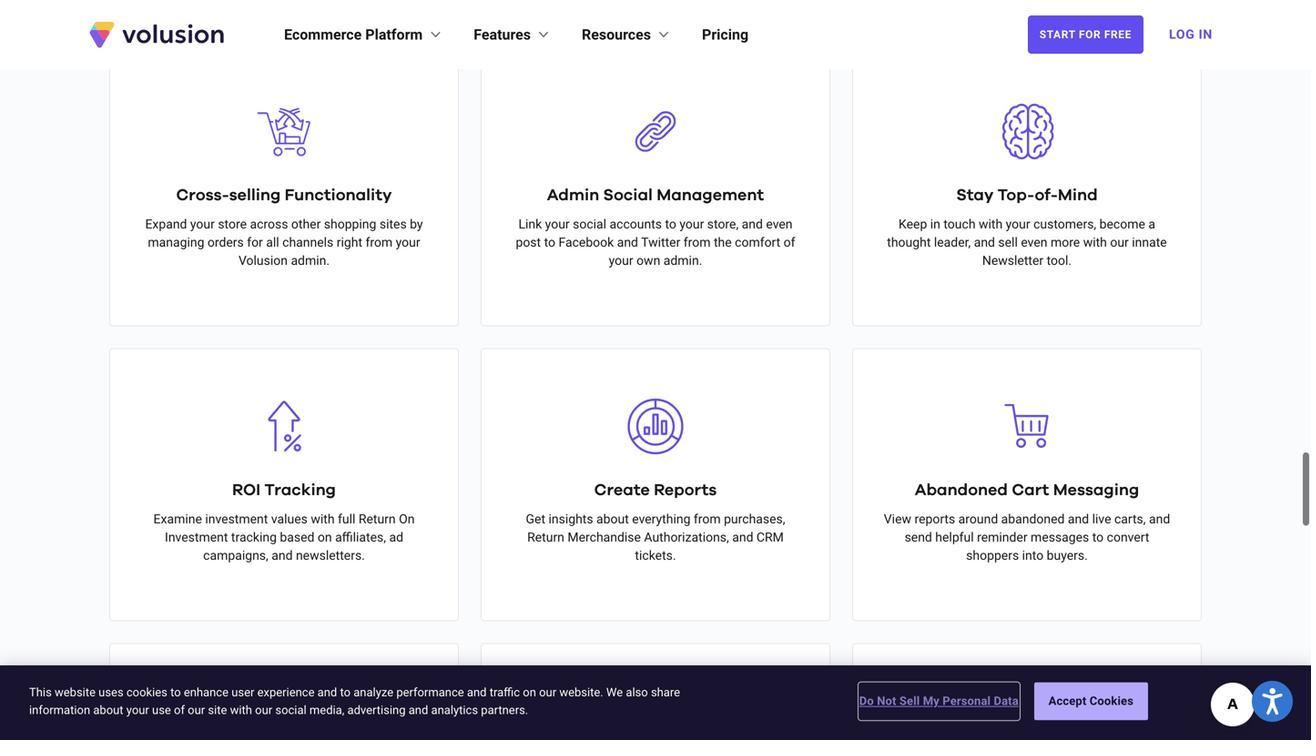 Task type: locate. For each thing, give the bounding box(es) containing it.
1 horizontal spatial return
[[528, 530, 565, 545]]

user
[[232, 686, 255, 700]]

of-
[[1035, 187, 1058, 204]]

privacy alert dialog
[[0, 666, 1312, 741]]

own
[[637, 253, 661, 268]]

log
[[1170, 27, 1196, 42]]

0 vertical spatial return
[[359, 512, 396, 527]]

0 horizontal spatial of
[[174, 704, 185, 717]]

your up sell
[[1006, 217, 1031, 232]]

a
[[1149, 217, 1156, 232]]

0 horizontal spatial on
[[318, 530, 332, 545]]

admin. down channels
[[291, 253, 330, 268]]

from inside expand your store across other shopping sites by managing orders for all channels right from your volusion admin.
[[366, 235, 393, 250]]

merchandise
[[568, 530, 641, 545]]

about down uses
[[93, 704, 123, 717]]

expand your store across other shopping sites by managing orders for all channels right from your volusion admin.
[[145, 217, 423, 268]]

0 vertical spatial social
[[573, 217, 607, 232]]

examine investment values with full return on investment tracking based on affiliates, ad campaigns, and newsletters.
[[154, 512, 415, 564]]

also
[[626, 686, 648, 700]]

2 admin. from the left
[[664, 253, 703, 268]]

social down experience
[[275, 704, 307, 717]]

ad
[[389, 530, 404, 545]]

orders
[[208, 235, 244, 250]]

1 horizontal spatial about
[[597, 512, 629, 527]]

helpful
[[936, 530, 974, 545]]

to right "post"
[[544, 235, 556, 250]]

and inside keep in touch with your customers, become a thought leader, and sell even more with our innate newsletter tool.
[[975, 235, 996, 250]]

free
[[1105, 28, 1132, 41]]

this
[[29, 686, 52, 700]]

your
[[190, 217, 215, 232], [545, 217, 570, 232], [680, 217, 705, 232], [1006, 217, 1031, 232], [396, 235, 421, 250], [609, 253, 634, 268], [126, 704, 149, 717]]

1 horizontal spatial social
[[573, 217, 607, 232]]

selling
[[229, 187, 281, 204]]

with down user at left
[[230, 704, 252, 717]]

management
[[657, 187, 765, 204]]

accept cookies
[[1049, 695, 1134, 708]]

social up facebook on the left of page
[[573, 217, 607, 232]]

share
[[651, 686, 681, 700]]

and inside examine investment values with full return on investment tracking based on affiliates, ad campaigns, and newsletters.
[[272, 549, 293, 564]]

0 vertical spatial of
[[784, 235, 796, 250]]

become
[[1100, 217, 1146, 232]]

touch
[[944, 217, 976, 232]]

1 horizontal spatial even
[[1022, 235, 1048, 250]]

reports
[[654, 482, 717, 499]]

abandoned
[[1002, 512, 1065, 527]]

examine
[[154, 512, 202, 527]]

start for free link
[[1028, 15, 1144, 54]]

social inside link your social accounts to your store, and even post to facebook and twitter from the comfort of your own admin.
[[573, 217, 607, 232]]

create reports
[[595, 482, 717, 499]]

and left sell
[[975, 235, 996, 250]]

for
[[1080, 28, 1102, 41]]

from up authorizations,
[[694, 512, 721, 527]]

keep
[[899, 217, 928, 232]]

return inside examine investment values with full return on investment tracking based on affiliates, ad campaigns, and newsletters.
[[359, 512, 396, 527]]

my
[[924, 695, 940, 708]]

0 horizontal spatial social
[[275, 704, 307, 717]]

enhance
[[184, 686, 229, 700]]

newsletter
[[983, 253, 1044, 268]]

of inside link your social accounts to your store, and even post to facebook and twitter from the comfort of your own admin.
[[784, 235, 796, 250]]

full
[[338, 512, 356, 527]]

0 vertical spatial about
[[597, 512, 629, 527]]

your down by
[[396, 235, 421, 250]]

to up use
[[170, 686, 181, 700]]

return down get
[[528, 530, 565, 545]]

1 vertical spatial about
[[93, 704, 123, 717]]

website.
[[560, 686, 604, 700]]

roi
[[232, 482, 261, 499]]

this website uses cookies to enhance user experience and to analyze performance and traffic on our website. we also share information about your use of our site with our social media, advertising and analytics partners.
[[29, 686, 681, 717]]

1 vertical spatial social
[[275, 704, 307, 717]]

1 admin. from the left
[[291, 253, 330, 268]]

from inside link your social accounts to your store, and even post to facebook and twitter from the comfort of your own admin.
[[684, 235, 711, 250]]

social
[[573, 217, 607, 232], [275, 704, 307, 717]]

with right more
[[1084, 235, 1108, 250]]

crm
[[757, 530, 784, 545]]

1 horizontal spatial on
[[523, 686, 536, 700]]

functionality
[[285, 187, 392, 204]]

from down sites
[[366, 235, 393, 250]]

of right the 'comfort'
[[784, 235, 796, 250]]

and down purchases, at the right
[[733, 530, 754, 545]]

about up 'merchandise'
[[597, 512, 629, 527]]

top-
[[998, 187, 1035, 204]]

insights
[[549, 512, 594, 527]]

sites
[[380, 217, 407, 232]]

analyze
[[354, 686, 394, 700]]

by
[[410, 217, 423, 232]]

and left the traffic at the bottom left of page
[[467, 686, 487, 700]]

even inside link your social accounts to your store, and even post to facebook and twitter from the comfort of your own admin.
[[766, 217, 793, 232]]

with inside this website uses cookies to enhance user experience and to analyze performance and traffic on our website. we also share information about your use of our site with our social media, advertising and analytics partners.
[[230, 704, 252, 717]]

tickets.
[[635, 549, 676, 564]]

0 vertical spatial on
[[318, 530, 332, 545]]

1 vertical spatial even
[[1022, 235, 1048, 250]]

comfort
[[735, 235, 781, 250]]

tracking
[[265, 482, 336, 499]]

and up 'media,'
[[318, 686, 337, 700]]

1 vertical spatial on
[[523, 686, 536, 700]]

0 horizontal spatial even
[[766, 217, 793, 232]]

1 vertical spatial return
[[528, 530, 565, 545]]

admin. down twitter
[[664, 253, 703, 268]]

sell
[[900, 695, 920, 708]]

abandoned cart messaging
[[915, 482, 1140, 499]]

0 horizontal spatial about
[[93, 704, 123, 717]]

the
[[714, 235, 732, 250]]

do not sell my personal data
[[860, 695, 1019, 708]]

of right use
[[174, 704, 185, 717]]

from for functionality
[[366, 235, 393, 250]]

on
[[318, 530, 332, 545], [523, 686, 536, 700]]

to
[[665, 217, 677, 232], [544, 235, 556, 250], [1093, 530, 1104, 545], [170, 686, 181, 700], [340, 686, 351, 700]]

1 vertical spatial of
[[174, 704, 185, 717]]

not
[[878, 695, 897, 708]]

with left full
[[311, 512, 335, 527]]

investment
[[205, 512, 268, 527]]

to down live at bottom right
[[1093, 530, 1104, 545]]

start
[[1040, 28, 1076, 41]]

in
[[931, 217, 941, 232]]

for
[[247, 235, 263, 250]]

abandoned
[[915, 482, 1008, 499]]

with inside examine investment values with full return on investment tracking based on affiliates, ad campaigns, and newsletters.
[[311, 512, 335, 527]]

campaigns,
[[203, 549, 269, 564]]

shoppers
[[967, 549, 1020, 564]]

return up the affiliates,
[[359, 512, 396, 527]]

to inside view reports around abandoned and live carts, and send helpful reminder messages to convert shoppers into buyers.
[[1093, 530, 1104, 545]]

on
[[399, 512, 415, 527]]

0 horizontal spatial admin.
[[291, 253, 330, 268]]

innate
[[1133, 235, 1168, 250]]

use
[[152, 704, 171, 717]]

managing
[[148, 235, 204, 250]]

our left website.
[[539, 686, 557, 700]]

volusion
[[239, 253, 288, 268]]

traffic
[[490, 686, 520, 700]]

tool.
[[1047, 253, 1072, 268]]

right
[[337, 235, 363, 250]]

return inside "get insights about everything from purchases, return merchandise authorizations, and crm tickets."
[[528, 530, 565, 545]]

affiliates,
[[335, 530, 386, 545]]

on up the newsletters.
[[318, 530, 332, 545]]

newsletters.
[[296, 549, 365, 564]]

from left the
[[684, 235, 711, 250]]

1 horizontal spatial admin.
[[664, 253, 703, 268]]

and down based
[[272, 549, 293, 564]]

on right the traffic at the bottom left of page
[[523, 686, 536, 700]]

tracking
[[231, 530, 277, 545]]

even up the 'comfort'
[[766, 217, 793, 232]]

media,
[[310, 704, 345, 717]]

1 horizontal spatial of
[[784, 235, 796, 250]]

your down cookies
[[126, 704, 149, 717]]

even right sell
[[1022, 235, 1048, 250]]

0 vertical spatial even
[[766, 217, 793, 232]]

even
[[766, 217, 793, 232], [1022, 235, 1048, 250]]

our down become
[[1111, 235, 1129, 250]]

keep in touch with your customers, become a thought leader, and sell even more with our innate newsletter tool.
[[888, 217, 1168, 268]]

0 horizontal spatial return
[[359, 512, 396, 527]]

our inside keep in touch with your customers, become a thought leader, and sell even more with our innate newsletter tool.
[[1111, 235, 1129, 250]]

and down performance
[[409, 704, 428, 717]]

data
[[994, 695, 1019, 708]]

roi tracking
[[232, 482, 336, 499]]



Task type: vqa. For each thing, say whether or not it's contained in the screenshot.
through
no



Task type: describe. For each thing, give the bounding box(es) containing it.
to up 'media,'
[[340, 686, 351, 700]]

create
[[595, 482, 650, 499]]

and inside "get insights about everything from purchases, return merchandise authorizations, and crm tickets."
[[733, 530, 754, 545]]

more
[[1051, 235, 1081, 250]]

open accessibe: accessibility options, statement and help image
[[1263, 689, 1283, 715]]

view reports around abandoned and live carts, and send helpful reminder messages to convert shoppers into buyers.
[[884, 512, 1171, 564]]

store
[[218, 217, 247, 232]]

from for management
[[684, 235, 711, 250]]

log in
[[1170, 27, 1213, 42]]

into
[[1023, 549, 1044, 564]]

social inside this website uses cookies to enhance user experience and to analyze performance and traffic on our website. we also share information about your use of our site with our social media, advertising and analytics partners.
[[275, 704, 307, 717]]

channels
[[283, 235, 334, 250]]

cross-selling functionality
[[176, 187, 392, 204]]

ecommerce platform button
[[284, 24, 445, 46]]

personal
[[943, 695, 991, 708]]

cross-
[[176, 187, 229, 204]]

your inside keep in touch with your customers, become a thought leader, and sell even more with our innate newsletter tool.
[[1006, 217, 1031, 232]]

reports
[[915, 512, 956, 527]]

website
[[55, 686, 96, 700]]

your left own
[[609, 253, 634, 268]]

site
[[208, 704, 227, 717]]

messaging
[[1054, 482, 1140, 499]]

pricing
[[702, 26, 749, 43]]

your inside this website uses cookies to enhance user experience and to analyze performance and traffic on our website. we also share information about your use of our site with our social media, advertising and analytics partners.
[[126, 704, 149, 717]]

performance
[[397, 686, 464, 700]]

from inside "get insights about everything from purchases, return merchandise authorizations, and crm tickets."
[[694, 512, 721, 527]]

your right "link"
[[545, 217, 570, 232]]

your down cross-
[[190, 217, 215, 232]]

and right carts,
[[1150, 512, 1171, 527]]

ecommerce
[[284, 26, 362, 43]]

our down experience
[[255, 704, 273, 717]]

and left live at bottom right
[[1069, 512, 1090, 527]]

authorizations,
[[644, 530, 730, 545]]

about inside "get insights about everything from purchases, return merchandise authorizations, and crm tickets."
[[597, 512, 629, 527]]

shopping
[[324, 217, 377, 232]]

social
[[604, 187, 653, 204]]

get
[[526, 512, 546, 527]]

information
[[29, 704, 90, 717]]

reminder
[[978, 530, 1028, 545]]

based
[[280, 530, 315, 545]]

post
[[516, 235, 541, 250]]

admin. inside link your social accounts to your store, and even post to facebook and twitter from the comfort of your own admin.
[[664, 253, 703, 268]]

admin. inside expand your store across other shopping sites by managing orders for all channels right from your volusion admin.
[[291, 253, 330, 268]]

we
[[607, 686, 623, 700]]

thought
[[888, 235, 931, 250]]

store,
[[708, 217, 739, 232]]

our down enhance
[[188, 704, 205, 717]]

to up twitter
[[665, 217, 677, 232]]

admin social management
[[547, 187, 765, 204]]

mind
[[1058, 187, 1098, 204]]

resources button
[[582, 24, 673, 46]]

link
[[519, 217, 542, 232]]

resources
[[582, 26, 651, 43]]

carts,
[[1115, 512, 1147, 527]]

do
[[860, 695, 874, 708]]

on inside examine investment values with full return on investment tracking based on affiliates, ad campaigns, and newsletters.
[[318, 530, 332, 545]]

partners.
[[481, 704, 529, 717]]

everything
[[632, 512, 691, 527]]

do not sell my personal data button
[[860, 684, 1019, 720]]

across
[[250, 217, 288, 232]]

in
[[1199, 27, 1213, 42]]

of inside this website uses cookies to enhance user experience and to analyze performance and traffic on our website. we also share information about your use of our site with our social media, advertising and analytics partners.
[[174, 704, 185, 717]]

and up the 'comfort'
[[742, 217, 763, 232]]

other
[[291, 217, 321, 232]]

all
[[266, 235, 279, 250]]

live
[[1093, 512, 1112, 527]]

view
[[884, 512, 912, 527]]

get insights about everything from purchases, return merchandise authorizations, and crm tickets.
[[526, 512, 786, 564]]

your left the store,
[[680, 217, 705, 232]]

accept cookies button
[[1035, 683, 1149, 721]]

advertising
[[348, 704, 406, 717]]

platform
[[366, 26, 423, 43]]

start for free
[[1040, 28, 1132, 41]]

expand
[[145, 217, 187, 232]]

features button
[[474, 24, 553, 46]]

link your social accounts to your store, and even post to facebook and twitter from the comfort of your own admin.
[[516, 217, 796, 268]]

and down accounts
[[617, 235, 639, 250]]

with up sell
[[979, 217, 1003, 232]]

on inside this website uses cookies to enhance user experience and to analyze performance and traffic on our website. we also share information about your use of our site with our social media, advertising and analytics partners.
[[523, 686, 536, 700]]

cookies
[[1090, 695, 1134, 708]]

even inside keep in touch with your customers, become a thought leader, and sell even more with our innate newsletter tool.
[[1022, 235, 1048, 250]]

admin
[[547, 187, 600, 204]]

investment
[[165, 530, 228, 545]]

send
[[905, 530, 933, 545]]

buyers.
[[1047, 549, 1088, 564]]

stay top-of-mind
[[957, 187, 1098, 204]]

stay
[[957, 187, 994, 204]]

sell
[[999, 235, 1018, 250]]

facebook
[[559, 235, 614, 250]]

customers,
[[1034, 217, 1097, 232]]

messages
[[1031, 530, 1090, 545]]

around
[[959, 512, 999, 527]]

ecommerce platform
[[284, 26, 423, 43]]

about inside this website uses cookies to enhance user experience and to analyze performance and traffic on our website. we also share information about your use of our site with our social media, advertising and analytics partners.
[[93, 704, 123, 717]]

accounts
[[610, 217, 662, 232]]



